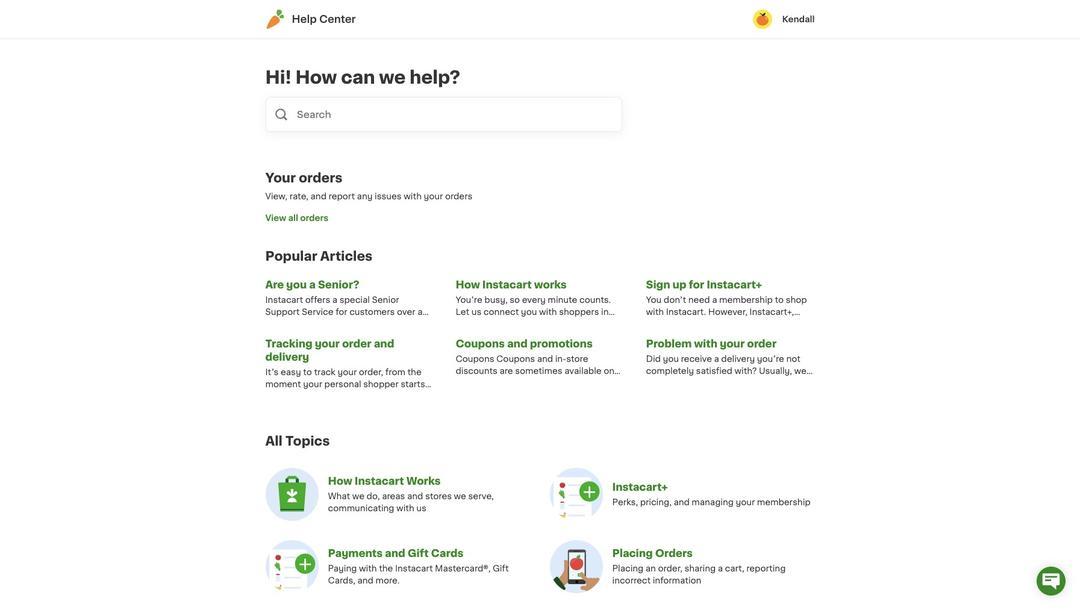 Task type: locate. For each thing, give the bounding box(es) containing it.
gift left cards
[[408, 549, 429, 559]]

with left the "us"
[[397, 505, 414, 513]]

pricing,
[[640, 499, 672, 507]]

0 horizontal spatial a
[[309, 280, 316, 290]]

placing up incorrect
[[613, 565, 644, 573]]

instacart+ perks, pricing, and managing your membership
[[613, 483, 811, 507]]

the
[[379, 565, 393, 573]]

are you a senior? link
[[265, 278, 360, 292]]

1 vertical spatial gift
[[493, 565, 509, 573]]

for
[[689, 280, 705, 290]]

topics
[[286, 435, 330, 448]]

instacart inside how instacart works what we do, areas and stores we serve, communicating with us
[[355, 477, 404, 487]]

an
[[646, 565, 656, 573]]

how inside how instacart works what we do, areas and stores we serve, communicating with us
[[328, 477, 353, 487]]

placing
[[613, 549, 653, 559], [613, 565, 644, 573]]

2 vertical spatial how
[[328, 477, 353, 487]]

1 vertical spatial a
[[718, 565, 723, 573]]

1 vertical spatial placing
[[613, 565, 644, 573]]

instacart down payments and gift cards 'link'
[[395, 565, 433, 573]]

instacart+ right for on the right of page
[[707, 280, 763, 290]]

how
[[296, 69, 337, 86], [456, 280, 480, 290], [328, 477, 353, 487]]

1 horizontal spatial gift
[[493, 565, 509, 573]]

1 vertical spatial instacart
[[355, 477, 404, 487]]

gift
[[408, 549, 429, 559], [493, 565, 509, 573]]

membership
[[757, 499, 811, 507]]

you
[[286, 280, 307, 290]]

your
[[424, 193, 443, 201], [315, 339, 340, 349], [720, 339, 745, 349], [736, 499, 755, 507]]

2 vertical spatial instacart
[[395, 565, 433, 573]]

a right the you
[[309, 280, 316, 290]]

mastercard®,
[[435, 565, 491, 573]]

tracking your order and delivery
[[265, 339, 394, 362]]

we up communicating
[[352, 493, 365, 501]]

cart,
[[725, 565, 745, 573]]

more.
[[376, 577, 400, 585]]

payments and gift cards paying with the instacart mastercard®, gift cards, and more.
[[328, 549, 509, 585]]

with
[[404, 193, 422, 201], [694, 339, 718, 349], [397, 505, 414, 513], [359, 565, 377, 573]]

stores
[[425, 493, 452, 501]]

tracking
[[265, 339, 313, 349]]

we left serve,
[[454, 493, 466, 501]]

paying
[[328, 565, 357, 573]]

Search search field
[[296, 98, 622, 131]]

1 vertical spatial how
[[456, 280, 480, 290]]

0 horizontal spatial gift
[[408, 549, 429, 559]]

kendall
[[783, 15, 815, 24]]

instacart+ up perks,
[[613, 483, 668, 493]]

instacart left the works
[[483, 280, 532, 290]]

0 horizontal spatial instacart+
[[613, 483, 668, 493]]

we
[[379, 69, 406, 86], [352, 493, 365, 501], [454, 493, 466, 501]]

problem
[[646, 339, 692, 349]]

1 horizontal spatial a
[[718, 565, 723, 573]]

hi! how can we help?
[[265, 69, 460, 86]]

serve,
[[469, 493, 494, 501]]

a left "cart,"
[[718, 565, 723, 573]]

communicating
[[328, 505, 394, 513]]

with left the
[[359, 565, 377, 573]]

2 horizontal spatial we
[[454, 493, 466, 501]]

0 vertical spatial gift
[[408, 549, 429, 559]]

how instacart works link
[[456, 278, 567, 292]]

incorrect
[[613, 577, 651, 585]]

instacart
[[483, 280, 532, 290], [355, 477, 404, 487], [395, 565, 433, 573]]

are
[[265, 280, 284, 290]]

tracking your order and delivery link
[[265, 337, 434, 364]]

0 horizontal spatial order
[[342, 339, 372, 349]]

can
[[341, 69, 375, 86]]

with inside "payments and gift cards paying with the instacart mastercard®, gift cards, and more."
[[359, 565, 377, 573]]

placing orders link
[[613, 549, 693, 559]]

we right can on the top left of page
[[379, 69, 406, 86]]

perks,
[[613, 499, 638, 507]]

all
[[288, 214, 298, 223]]

your inside tracking your order and delivery
[[315, 339, 340, 349]]

0 vertical spatial a
[[309, 280, 316, 290]]

1 order from the left
[[342, 339, 372, 349]]

placing up an
[[613, 549, 653, 559]]

0 vertical spatial placing
[[613, 549, 653, 559]]

what
[[328, 493, 350, 501]]

a
[[309, 280, 316, 290], [718, 565, 723, 573]]

help?
[[410, 69, 460, 86]]

0 vertical spatial instacart
[[483, 280, 532, 290]]

how for how instacart works what we do, areas and stores we serve, communicating with us
[[328, 477, 353, 487]]

1 horizontal spatial order
[[747, 339, 777, 349]]

orders inside view all orders link
[[300, 214, 329, 223]]

with right problem
[[694, 339, 718, 349]]

view,
[[265, 193, 288, 201]]

any
[[357, 193, 373, 201]]

gift right the mastercard®,
[[493, 565, 509, 573]]

instacart inside "payments and gift cards paying with the instacart mastercard®, gift cards, and more."
[[395, 565, 433, 573]]

and inside tracking your order and delivery
[[374, 339, 394, 349]]

works
[[534, 280, 567, 290]]

and
[[311, 193, 327, 201], [374, 339, 394, 349], [507, 339, 528, 349], [407, 493, 423, 501], [674, 499, 690, 507], [385, 549, 406, 559], [358, 577, 374, 585]]

problem with your order
[[646, 339, 777, 349]]

1 horizontal spatial instacart+
[[707, 280, 763, 290]]

instacart+
[[707, 280, 763, 290], [613, 483, 668, 493]]

kendall link
[[754, 10, 815, 29]]

managing
[[692, 499, 734, 507]]

order
[[342, 339, 372, 349], [747, 339, 777, 349]]

coupons
[[456, 339, 505, 349]]

instacart up do,
[[355, 477, 404, 487]]

order,
[[658, 565, 683, 573]]

orders
[[299, 172, 343, 185], [445, 193, 473, 201], [300, 214, 329, 223]]

and inside how instacart works what we do, areas and stores we serve, communicating with us
[[407, 493, 423, 501]]

1 vertical spatial instacart+
[[613, 483, 668, 493]]

popular
[[265, 250, 317, 263]]

sign
[[646, 280, 671, 290]]

help center
[[292, 14, 356, 24]]

view, rate, and report any issues with your orders
[[265, 193, 473, 201]]

how instacart works link
[[328, 477, 441, 487]]

promotions
[[530, 339, 593, 349]]

senior?
[[318, 280, 360, 290]]

2 vertical spatial orders
[[300, 214, 329, 223]]



Task type: describe. For each thing, give the bounding box(es) containing it.
areas
[[382, 493, 405, 501]]

cards
[[431, 549, 464, 559]]

with right the issues in the left of the page
[[404, 193, 422, 201]]

1 placing from the top
[[613, 549, 653, 559]]

all topics
[[265, 435, 330, 448]]

issues
[[375, 193, 402, 201]]

center
[[319, 14, 356, 24]]

how instacart works what we do, areas and stores we serve, communicating with us
[[328, 477, 494, 513]]

do,
[[367, 493, 380, 501]]

problem with your order link
[[646, 337, 777, 351]]

up
[[673, 280, 687, 290]]

1 horizontal spatial we
[[379, 69, 406, 86]]

view all orders link
[[265, 212, 815, 224]]

us
[[417, 505, 427, 513]]

your
[[265, 172, 296, 185]]

articles
[[320, 250, 373, 263]]

delivery
[[265, 352, 309, 362]]

payments
[[328, 549, 383, 559]]

help center link
[[265, 10, 356, 29]]

your orders
[[265, 172, 343, 185]]

information
[[653, 577, 702, 585]]

0 vertical spatial instacart+
[[707, 280, 763, 290]]

reporting
[[747, 565, 786, 573]]

cards,
[[328, 577, 356, 585]]

are you a senior?
[[265, 280, 360, 290]]

0 vertical spatial how
[[296, 69, 337, 86]]

sign up for instacart+ link
[[646, 278, 763, 292]]

payments and gift cards link
[[328, 549, 464, 559]]

view all orders
[[265, 214, 329, 223]]

sign up for instacart+
[[646, 280, 763, 290]]

and inside instacart+ perks, pricing, and managing your membership
[[674, 499, 690, 507]]

0 horizontal spatial we
[[352, 493, 365, 501]]

rate,
[[290, 193, 309, 201]]

how instacart works
[[456, 280, 567, 290]]

2 order from the left
[[747, 339, 777, 349]]

popular articles
[[265, 250, 373, 263]]

0 vertical spatial orders
[[299, 172, 343, 185]]

instacart for works
[[355, 477, 404, 487]]

your inside instacart+ perks, pricing, and managing your membership
[[736, 499, 755, 507]]

how for how instacart works
[[456, 280, 480, 290]]

coupons and promotions
[[456, 339, 593, 349]]

2 placing from the top
[[613, 565, 644, 573]]

hi!
[[265, 69, 292, 86]]

instacart+ link
[[613, 483, 668, 493]]

works
[[407, 477, 441, 487]]

with inside how instacart works what we do, areas and stores we serve, communicating with us
[[397, 505, 414, 513]]

sharing
[[685, 565, 716, 573]]

coupons and promotions link
[[456, 337, 593, 351]]

order inside tracking your order and delivery
[[342, 339, 372, 349]]

help
[[292, 14, 317, 24]]

a inside placing orders placing an order, sharing a cart, reporting incorrect information
[[718, 565, 723, 573]]

1 vertical spatial orders
[[445, 193, 473, 201]]

view
[[265, 214, 286, 223]]

all
[[265, 435, 283, 448]]

instacart for works
[[483, 280, 532, 290]]

user avatar image
[[754, 10, 773, 29]]

instacart image
[[265, 10, 285, 29]]

instacart+ inside instacart+ perks, pricing, and managing your membership
[[613, 483, 668, 493]]

orders
[[656, 549, 693, 559]]

placing orders placing an order, sharing a cart, reporting incorrect information
[[613, 549, 786, 585]]

report
[[329, 193, 355, 201]]



Task type: vqa. For each thing, say whether or not it's contained in the screenshot.
the left Selecting
no



